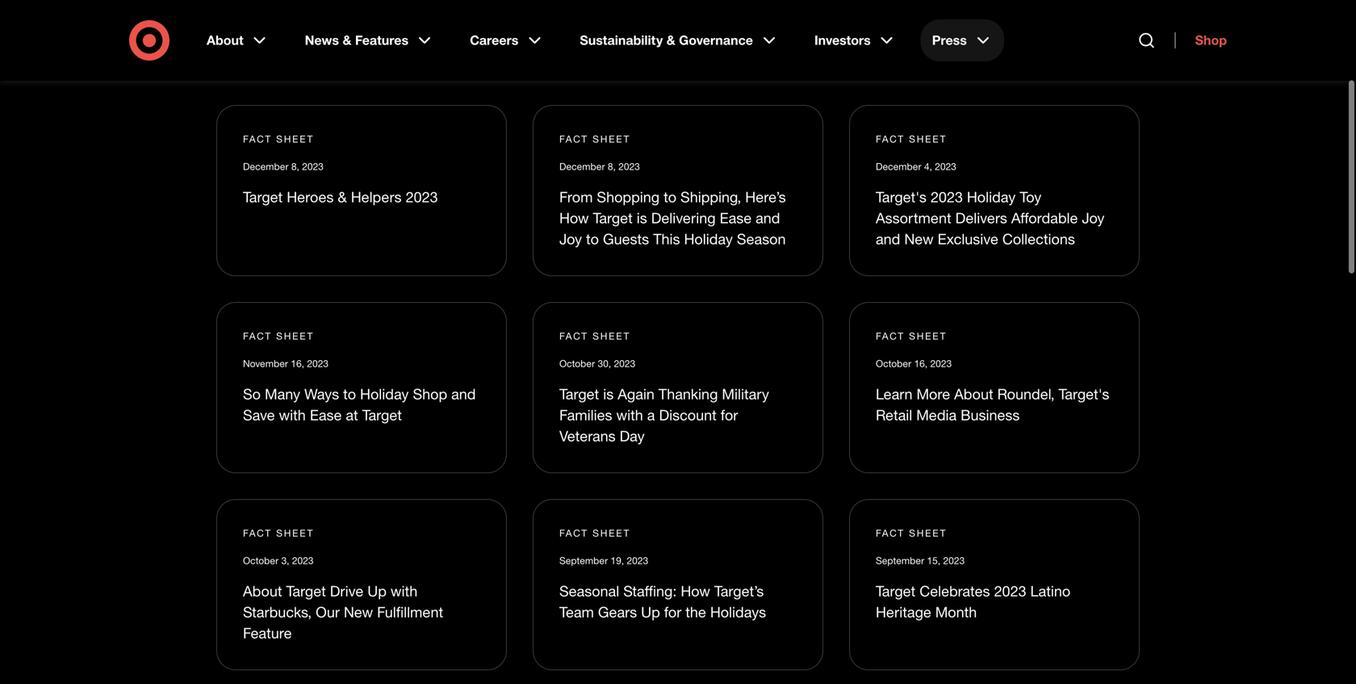 Task type: describe. For each thing, give the bounding box(es) containing it.
more
[[917, 385, 951, 403]]

fact sheet for target
[[243, 527, 314, 539]]

fact sheet for 2023
[[876, 133, 948, 145]]

2023 for about target drive up with starbucks, our new fulfillment feature
[[292, 554, 314, 566]]

fact sheet for more
[[876, 330, 948, 342]]

discount
[[659, 406, 717, 424]]

fact sheet for is
[[560, 330, 631, 342]]

the
[[686, 603, 707, 621]]

sheet for is
[[593, 330, 631, 342]]

heroes
[[287, 188, 334, 206]]

learn more about roundel, target's retail media business
[[876, 385, 1110, 424]]

3,
[[281, 554, 290, 566]]

team
[[560, 603, 594, 621]]

target heroes & helpers 2023 link
[[243, 188, 438, 206]]

december for target's
[[876, 160, 922, 172]]

feature
[[243, 624, 292, 642]]

october for learn
[[876, 357, 912, 369]]

november
[[243, 357, 288, 369]]

november 16, 2023
[[243, 357, 329, 369]]

holiday inside so many ways to holiday shop and save with ease at target
[[360, 385, 409, 403]]

seasonal staffing: how target's team gears up for the holidays link
[[560, 582, 767, 621]]

october for target
[[560, 357, 595, 369]]

target celebrates 2023 latino heritage month link
[[876, 582, 1071, 621]]

delivering
[[652, 209, 716, 227]]

retail
[[876, 406, 913, 424]]

december 8, 2023 for heroes
[[243, 160, 324, 172]]

fact for from shopping to shipping, here's how target is delivering ease and joy to guests this holiday season
[[560, 133, 589, 145]]

target's
[[715, 582, 764, 600]]

target inside so many ways to holiday shop and save with ease at target
[[362, 406, 402, 424]]

this
[[654, 230, 680, 248]]

8, for shopping
[[608, 160, 616, 172]]

delivers
[[956, 209, 1008, 227]]

learn
[[876, 385, 913, 403]]

about for about
[[207, 32, 244, 48]]

september for target
[[876, 554, 925, 566]]

business
[[961, 406, 1020, 424]]

new inside about target drive up with starbucks, our new fulfillment feature
[[344, 603, 373, 621]]

news
[[305, 32, 339, 48]]

and inside target's 2023 holiday toy assortment delivers affordable joy and new exclusive collections
[[876, 230, 901, 248]]

30,
[[598, 357, 611, 369]]

fact for target heroes & helpers 2023
[[243, 133, 272, 145]]

ease for to
[[310, 406, 342, 424]]

news & features link
[[294, 19, 446, 61]]

sustainability
[[580, 32, 663, 48]]

new inside target's 2023 holiday toy assortment delivers affordable joy and new exclusive collections
[[905, 230, 934, 248]]

december 4, 2023
[[876, 160, 957, 172]]

again
[[618, 385, 655, 403]]

assortment
[[876, 209, 952, 227]]

september for seasonal
[[560, 554, 608, 566]]

16, for many
[[291, 357, 304, 369]]

& for features
[[343, 32, 352, 48]]

september 19, 2023
[[560, 554, 649, 566]]

target is again thanking military families with a discount for veterans day link
[[560, 385, 770, 445]]

collections
[[1003, 230, 1076, 248]]

sheet for heroes
[[276, 133, 314, 145]]

our
[[316, 603, 340, 621]]

season
[[737, 230, 786, 248]]

15,
[[928, 554, 941, 566]]

fact sheet for shopping
[[560, 133, 631, 145]]

fact for target celebrates 2023 latino heritage month
[[876, 527, 905, 539]]

military
[[722, 385, 770, 403]]

about target drive up with starbucks, our new fulfillment feature
[[243, 582, 444, 642]]

target celebrates 2023 latino heritage month
[[876, 582, 1071, 621]]

4,
[[925, 160, 933, 172]]

ease for shipping,
[[720, 209, 752, 227]]

sheet for 2023
[[909, 133, 948, 145]]

with inside target is again thanking military families with a discount for veterans day
[[617, 406, 644, 424]]

press
[[933, 32, 967, 48]]

holiday inside "from shopping to shipping, here's how target is delivering ease and joy to guests this holiday season"
[[684, 230, 733, 248]]

19,
[[611, 554, 624, 566]]

fulfillment
[[377, 603, 444, 621]]

october 3, 2023
[[243, 554, 314, 566]]

at
[[346, 406, 358, 424]]

& for governance
[[667, 32, 676, 48]]

careers
[[470, 32, 519, 48]]

fact sheet for many
[[243, 330, 314, 342]]

target heroes & helpers 2023
[[243, 188, 438, 206]]

many
[[265, 385, 300, 403]]

gears
[[598, 603, 637, 621]]

december 8, 2023 for shopping
[[560, 160, 640, 172]]

media
[[917, 406, 957, 424]]

day
[[620, 427, 645, 445]]

families
[[560, 406, 613, 424]]

fact sheet for staffing:
[[560, 527, 631, 539]]

fact for target is again thanking military families with a discount for veterans day
[[560, 330, 589, 342]]

guests
[[603, 230, 649, 248]]

sustainability & governance link
[[569, 19, 791, 61]]

fact sheet for heroes
[[243, 133, 314, 145]]

is inside target is again thanking military families with a discount for veterans day
[[603, 385, 614, 403]]

sheet for many
[[276, 330, 314, 342]]

up inside the seasonal staffing: how target's team gears up for the holidays
[[641, 603, 660, 621]]

and inside "from shopping to shipping, here's how target is delivering ease and joy to guests this holiday season"
[[756, 209, 781, 227]]

sheet for more
[[909, 330, 948, 342]]

2023 for target celebrates 2023 latino heritage month
[[944, 554, 965, 566]]

exclusive
[[938, 230, 999, 248]]

investors
[[815, 32, 871, 48]]

investors link
[[804, 19, 908, 61]]

2023 for target is again thanking military families with a discount for veterans day
[[614, 357, 636, 369]]

8, for heroes
[[291, 160, 299, 172]]

thanking
[[659, 385, 718, 403]]

sheet for target
[[276, 527, 314, 539]]

october 16, 2023
[[876, 357, 952, 369]]

target inside about target drive up with starbucks, our new fulfillment feature
[[286, 582, 326, 600]]

shop inside so many ways to holiday shop and save with ease at target
[[413, 385, 448, 403]]

december for from
[[560, 160, 605, 172]]

target inside target is again thanking military families with a discount for veterans day
[[560, 385, 599, 403]]

october 30, 2023
[[560, 357, 636, 369]]

september 15, 2023
[[876, 554, 965, 566]]



Task type: locate. For each thing, give the bounding box(es) containing it.
holiday up 'delivers'
[[967, 188, 1016, 206]]

1 8, from the left
[[291, 160, 299, 172]]

1 horizontal spatial 8,
[[608, 160, 616, 172]]

2023 right 4,
[[935, 160, 957, 172]]

1 16, from the left
[[291, 357, 304, 369]]

so
[[243, 385, 261, 403]]

1 horizontal spatial joy
[[1083, 209, 1105, 227]]

target left heroes
[[243, 188, 283, 206]]

about target drive up with starbucks, our new fulfillment feature link
[[243, 582, 444, 642]]

sheet up 15,
[[909, 527, 948, 539]]

1 vertical spatial holiday
[[684, 230, 733, 248]]

from shopping to shipping, here's how target is delivering ease and joy to guests this holiday season link
[[560, 188, 786, 248]]

1 horizontal spatial to
[[586, 230, 599, 248]]

heritage
[[876, 603, 932, 621]]

about link
[[195, 19, 281, 61]]

0 horizontal spatial holiday
[[360, 385, 409, 403]]

sheet for celebrates
[[909, 527, 948, 539]]

2023 for seasonal staffing: how target's team gears up for the holidays
[[627, 554, 649, 566]]

fact sheet up december 4, 2023
[[876, 133, 948, 145]]

holiday
[[967, 188, 1016, 206], [684, 230, 733, 248], [360, 385, 409, 403]]

2 december from the left
[[560, 160, 605, 172]]

new down the assortment
[[905, 230, 934, 248]]

target
[[243, 188, 283, 206], [593, 209, 633, 227], [560, 385, 599, 403], [362, 406, 402, 424], [286, 582, 326, 600], [876, 582, 916, 600]]

1 vertical spatial shop
[[413, 385, 448, 403]]

target inside "target celebrates 2023 latino heritage month"
[[876, 582, 916, 600]]

0 horizontal spatial december 8, 2023
[[243, 160, 324, 172]]

fact
[[243, 133, 272, 145], [560, 133, 589, 145], [876, 133, 905, 145], [243, 330, 272, 342], [560, 330, 589, 342], [876, 330, 905, 342], [243, 527, 272, 539], [560, 527, 589, 539], [876, 527, 905, 539]]

sheet up heroes
[[276, 133, 314, 145]]

fact sheet up the "october 30, 2023"
[[560, 330, 631, 342]]

2023 right 19,
[[627, 554, 649, 566]]

2 december 8, 2023 from the left
[[560, 160, 640, 172]]

fact sheet up october 3, 2023
[[243, 527, 314, 539]]

3 december from the left
[[876, 160, 922, 172]]

target inside "from shopping to shipping, here's how target is delivering ease and joy to guests this holiday season"
[[593, 209, 633, 227]]

fact for seasonal staffing: how target's team gears up for the holidays
[[560, 527, 589, 539]]

fact sheet
[[243, 133, 314, 145], [560, 133, 631, 145], [876, 133, 948, 145], [243, 330, 314, 342], [560, 330, 631, 342], [876, 330, 948, 342], [243, 527, 314, 539], [560, 527, 631, 539], [876, 527, 948, 539]]

16,
[[291, 357, 304, 369], [915, 357, 928, 369]]

latino
[[1031, 582, 1071, 600]]

so many ways to holiday shop and save with ease at target
[[243, 385, 476, 424]]

about inside about target drive up with starbucks, our new fulfillment feature
[[243, 582, 282, 600]]

december 8, 2023 up heroes
[[243, 160, 324, 172]]

october left 30,
[[560, 357, 595, 369]]

0 horizontal spatial new
[[344, 603, 373, 621]]

& right 'news'
[[343, 32, 352, 48]]

2023 right 15,
[[944, 554, 965, 566]]

seasonal
[[560, 582, 620, 600]]

seasonal staffing: how target's team gears up for the holidays
[[560, 582, 767, 621]]

features
[[355, 32, 409, 48]]

save
[[243, 406, 275, 424]]

up
[[368, 582, 387, 600], [641, 603, 660, 621]]

ease inside "from shopping to shipping, here's how target is delivering ease and joy to guests this holiday season"
[[720, 209, 752, 227]]

1 horizontal spatial target's
[[1059, 385, 1110, 403]]

and
[[756, 209, 781, 227], [876, 230, 901, 248], [452, 385, 476, 403]]

2 horizontal spatial october
[[876, 357, 912, 369]]

joy down from
[[560, 230, 582, 248]]

1 horizontal spatial december 8, 2023
[[560, 160, 640, 172]]

1 horizontal spatial september
[[876, 554, 925, 566]]

0 horizontal spatial october
[[243, 554, 279, 566]]

with up day
[[617, 406, 644, 424]]

fact for learn more about roundel, target's retail media business
[[876, 330, 905, 342]]

to
[[664, 188, 677, 206], [586, 230, 599, 248], [343, 385, 356, 403]]

shopping
[[597, 188, 660, 206]]

0 horizontal spatial 16,
[[291, 357, 304, 369]]

2023 up heroes
[[302, 160, 324, 172]]

1 vertical spatial new
[[344, 603, 373, 621]]

new down drive
[[344, 603, 373, 621]]

2 8, from the left
[[608, 160, 616, 172]]

joy right affordable
[[1083, 209, 1105, 227]]

ways
[[304, 385, 339, 403]]

1 horizontal spatial shop
[[1196, 32, 1228, 48]]

2 16, from the left
[[915, 357, 928, 369]]

16, up more
[[915, 357, 928, 369]]

2023 for learn more about roundel, target's retail media business
[[931, 357, 952, 369]]

target's 2023 holiday toy assortment delivers affordable joy and new exclusive collections
[[876, 188, 1105, 248]]

celebrates
[[920, 582, 991, 600]]

2 horizontal spatial holiday
[[967, 188, 1016, 206]]

sheet for shopping
[[593, 133, 631, 145]]

here's
[[746, 188, 786, 206]]

target's right roundel,
[[1059, 385, 1110, 403]]

to up at
[[343, 385, 356, 403]]

drive
[[330, 582, 364, 600]]

& right heroes
[[338, 188, 347, 206]]

8, up heroes
[[291, 160, 299, 172]]

0 vertical spatial is
[[637, 209, 648, 227]]

0 vertical spatial to
[[664, 188, 677, 206]]

joy
[[1083, 209, 1105, 227], [560, 230, 582, 248]]

fact sheet up 'october 16, 2023'
[[876, 330, 948, 342]]

ease down shipping,
[[720, 209, 752, 227]]

2 vertical spatial holiday
[[360, 385, 409, 403]]

to up delivering
[[664, 188, 677, 206]]

for inside the seasonal staffing: how target's team gears up for the holidays
[[665, 603, 682, 621]]

sheet up the 3,
[[276, 527, 314, 539]]

2 vertical spatial to
[[343, 385, 356, 403]]

2023 right 30,
[[614, 357, 636, 369]]

1 vertical spatial is
[[603, 385, 614, 403]]

1 vertical spatial target's
[[1059, 385, 1110, 403]]

sheet up 'october 16, 2023'
[[909, 330, 948, 342]]

news & features
[[305, 32, 409, 48]]

december 8, 2023
[[243, 160, 324, 172], [560, 160, 640, 172]]

october for about
[[243, 554, 279, 566]]

1 vertical spatial and
[[876, 230, 901, 248]]

press link
[[921, 19, 1005, 61]]

0 vertical spatial joy
[[1083, 209, 1105, 227]]

december
[[243, 160, 289, 172], [560, 160, 605, 172], [876, 160, 922, 172]]

2023 right helpers
[[406, 188, 438, 206]]

with up 'fulfillment'
[[391, 582, 418, 600]]

december 8, 2023 up from
[[560, 160, 640, 172]]

to inside so many ways to holiday shop and save with ease at target
[[343, 385, 356, 403]]

joy inside "from shopping to shipping, here's how target is delivering ease and joy to guests this holiday season"
[[560, 230, 582, 248]]

0 horizontal spatial is
[[603, 385, 614, 403]]

holiday down delivering
[[684, 230, 733, 248]]

shop
[[1196, 32, 1228, 48], [413, 385, 448, 403]]

from shopping to shipping, here's how target is delivering ease and joy to guests this holiday season
[[560, 188, 786, 248]]

target up families
[[560, 385, 599, 403]]

holiday right ways
[[360, 385, 409, 403]]

2023 inside "target celebrates 2023 latino heritage month"
[[995, 582, 1027, 600]]

1 horizontal spatial ease
[[720, 209, 752, 227]]

is down the shopping
[[637, 209, 648, 227]]

ease down ways
[[310, 406, 342, 424]]

october up learn
[[876, 357, 912, 369]]

fact for target's 2023 holiday toy assortment delivers affordable joy and new exclusive collections
[[876, 133, 905, 145]]

sheet for staffing:
[[593, 527, 631, 539]]

ease inside so many ways to holiday shop and save with ease at target
[[310, 406, 342, 424]]

learn more about roundel, target's retail media business link
[[876, 385, 1110, 424]]

0 horizontal spatial shop
[[413, 385, 448, 403]]

holiday inside target's 2023 holiday toy assortment delivers affordable joy and new exclusive collections
[[967, 188, 1016, 206]]

1 vertical spatial for
[[665, 603, 682, 621]]

fact sheet up heroes
[[243, 133, 314, 145]]

1 horizontal spatial october
[[560, 357, 595, 369]]

how down from
[[560, 209, 589, 227]]

holidays
[[711, 603, 767, 621]]

up right drive
[[368, 582, 387, 600]]

0 horizontal spatial december
[[243, 160, 289, 172]]

to left guests
[[586, 230, 599, 248]]

september up seasonal
[[560, 554, 608, 566]]

0 vertical spatial up
[[368, 582, 387, 600]]

0 horizontal spatial target's
[[876, 188, 927, 206]]

how up the
[[681, 582, 711, 600]]

for inside target is again thanking military families with a discount for veterans day
[[721, 406, 738, 424]]

0 vertical spatial how
[[560, 209, 589, 227]]

governance
[[679, 32, 753, 48]]

2 horizontal spatial december
[[876, 160, 922, 172]]

2023 left latino
[[995, 582, 1027, 600]]

sheet up the shopping
[[593, 133, 631, 145]]

2 horizontal spatial to
[[664, 188, 677, 206]]

and inside so many ways to holiday shop and save with ease at target
[[452, 385, 476, 403]]

1 horizontal spatial for
[[721, 406, 738, 424]]

fact sheet up the november 16, 2023 at the bottom of the page
[[243, 330, 314, 342]]

0 vertical spatial target's
[[876, 188, 927, 206]]

with inside so many ways to holiday shop and save with ease at target
[[279, 406, 306, 424]]

1 september from the left
[[560, 554, 608, 566]]

sheet up 19,
[[593, 527, 631, 539]]

0 horizontal spatial ease
[[310, 406, 342, 424]]

0 vertical spatial about
[[207, 32, 244, 48]]

0 horizontal spatial up
[[368, 582, 387, 600]]

0 vertical spatial shop
[[1196, 32, 1228, 48]]

about for about target drive up with starbucks, our new fulfillment feature
[[243, 582, 282, 600]]

0 horizontal spatial for
[[665, 603, 682, 621]]

september
[[560, 554, 608, 566], [876, 554, 925, 566]]

1 december from the left
[[243, 160, 289, 172]]

fact sheet for celebrates
[[876, 527, 948, 539]]

how inside the seasonal staffing: how target's team gears up for the holidays
[[681, 582, 711, 600]]

target is again thanking military families with a discount for veterans day
[[560, 385, 770, 445]]

fact sheet up from
[[560, 133, 631, 145]]

sustainability & governance
[[580, 32, 753, 48]]

joy inside target's 2023 holiday toy assortment delivers affordable joy and new exclusive collections
[[1083, 209, 1105, 227]]

target's inside target's 2023 holiday toy assortment delivers affordable joy and new exclusive collections
[[876, 188, 927, 206]]

december left 4,
[[876, 160, 922, 172]]

up inside about target drive up with starbucks, our new fulfillment feature
[[368, 582, 387, 600]]

2023 inside target's 2023 holiday toy assortment delivers affordable joy and new exclusive collections
[[931, 188, 963, 206]]

september left 15,
[[876, 554, 925, 566]]

0 horizontal spatial joy
[[560, 230, 582, 248]]

target up heritage
[[876, 582, 916, 600]]

2023 for from shopping to shipping, here's how target is delivering ease and joy to guests this holiday season
[[619, 160, 640, 172]]

2023 right the 3,
[[292, 554, 314, 566]]

how inside "from shopping to shipping, here's how target is delivering ease and joy to guests this holiday season"
[[560, 209, 589, 227]]

1 horizontal spatial december
[[560, 160, 605, 172]]

sheet up the november 16, 2023 at the bottom of the page
[[276, 330, 314, 342]]

with down many
[[279, 406, 306, 424]]

for
[[721, 406, 738, 424], [665, 603, 682, 621]]

&
[[343, 32, 352, 48], [667, 32, 676, 48], [338, 188, 347, 206]]

staffing:
[[624, 582, 677, 600]]

with inside about target drive up with starbucks, our new fulfillment feature
[[391, 582, 418, 600]]

target up our at bottom
[[286, 582, 326, 600]]

shop link
[[1176, 32, 1228, 48]]

2023 up more
[[931, 357, 952, 369]]

0 vertical spatial holiday
[[967, 188, 1016, 206]]

2023 for target heroes & helpers 2023
[[302, 160, 324, 172]]

0 horizontal spatial to
[[343, 385, 356, 403]]

up down staffing:
[[641, 603, 660, 621]]

is
[[637, 209, 648, 227], [603, 385, 614, 403]]

1 vertical spatial about
[[955, 385, 994, 403]]

new
[[905, 230, 934, 248], [344, 603, 373, 621]]

2 horizontal spatial with
[[617, 406, 644, 424]]

fact for so many ways to holiday shop and save with ease at target
[[243, 330, 272, 342]]

2 september from the left
[[876, 554, 925, 566]]

shipping,
[[681, 188, 742, 206]]

for down military
[[721, 406, 738, 424]]

2 horizontal spatial and
[[876, 230, 901, 248]]

1 vertical spatial ease
[[310, 406, 342, 424]]

1 horizontal spatial and
[[756, 209, 781, 227]]

0 horizontal spatial september
[[560, 554, 608, 566]]

2023 down 4,
[[931, 188, 963, 206]]

with
[[279, 406, 306, 424], [617, 406, 644, 424], [391, 582, 418, 600]]

0 horizontal spatial 8,
[[291, 160, 299, 172]]

1 vertical spatial how
[[681, 582, 711, 600]]

so many ways to holiday shop and save with ease at target link
[[243, 385, 476, 424]]

target's 2023 holiday toy assortment delivers affordable joy and new exclusive collections link
[[876, 188, 1105, 248]]

toy
[[1020, 188, 1042, 206]]

shop inside shop link
[[1196, 32, 1228, 48]]

sheet up 4,
[[909, 133, 948, 145]]

1 horizontal spatial is
[[637, 209, 648, 227]]

is left again
[[603, 385, 614, 403]]

october
[[560, 357, 595, 369], [876, 357, 912, 369], [243, 554, 279, 566]]

2023 up ways
[[307, 357, 329, 369]]

veterans
[[560, 427, 616, 445]]

8,
[[291, 160, 299, 172], [608, 160, 616, 172]]

target's up the assortment
[[876, 188, 927, 206]]

starbucks,
[[243, 603, 312, 621]]

december up heroes
[[243, 160, 289, 172]]

target up guests
[[593, 209, 633, 227]]

1 horizontal spatial how
[[681, 582, 711, 600]]

8, up the shopping
[[608, 160, 616, 172]]

2023 for target's 2023 holiday toy assortment delivers affordable joy and new exclusive collections
[[935, 160, 957, 172]]

1 horizontal spatial with
[[391, 582, 418, 600]]

16, right november
[[291, 357, 304, 369]]

0 vertical spatial and
[[756, 209, 781, 227]]

fact sheet up september 19, 2023
[[560, 527, 631, 539]]

16, for more
[[915, 357, 928, 369]]

1 horizontal spatial up
[[641, 603, 660, 621]]

0 vertical spatial for
[[721, 406, 738, 424]]

a
[[648, 406, 655, 424]]

is inside "from shopping to shipping, here's how target is delivering ease and joy to guests this holiday season"
[[637, 209, 648, 227]]

0 horizontal spatial with
[[279, 406, 306, 424]]

affordable
[[1012, 209, 1078, 227]]

from
[[560, 188, 593, 206]]

sheet
[[276, 133, 314, 145], [593, 133, 631, 145], [909, 133, 948, 145], [276, 330, 314, 342], [593, 330, 631, 342], [909, 330, 948, 342], [276, 527, 314, 539], [593, 527, 631, 539], [909, 527, 948, 539]]

1 horizontal spatial new
[[905, 230, 934, 248]]

0 vertical spatial new
[[905, 230, 934, 248]]

1 vertical spatial to
[[586, 230, 599, 248]]

careers link
[[459, 19, 556, 61]]

roundel,
[[998, 385, 1055, 403]]

1 horizontal spatial holiday
[[684, 230, 733, 248]]

0 horizontal spatial how
[[560, 209, 589, 227]]

sheet up 30,
[[593, 330, 631, 342]]

target right at
[[362, 406, 402, 424]]

fact for about target drive up with starbucks, our new fulfillment feature
[[243, 527, 272, 539]]

fact sheet up september 15, 2023
[[876, 527, 948, 539]]

1 vertical spatial up
[[641, 603, 660, 621]]

helpers
[[351, 188, 402, 206]]

2023 up the shopping
[[619, 160, 640, 172]]

about inside learn more about roundel, target's retail media business
[[955, 385, 994, 403]]

0 vertical spatial ease
[[720, 209, 752, 227]]

for left the
[[665, 603, 682, 621]]

2 vertical spatial about
[[243, 582, 282, 600]]

1 horizontal spatial 16,
[[915, 357, 928, 369]]

2 vertical spatial and
[[452, 385, 476, 403]]

& left governance
[[667, 32, 676, 48]]

2023 for so many ways to holiday shop and save with ease at target
[[307, 357, 329, 369]]

december up from
[[560, 160, 605, 172]]

1 december 8, 2023 from the left
[[243, 160, 324, 172]]

october left the 3,
[[243, 554, 279, 566]]

month
[[936, 603, 977, 621]]

0 horizontal spatial and
[[452, 385, 476, 403]]

1 vertical spatial joy
[[560, 230, 582, 248]]

december for target
[[243, 160, 289, 172]]

target's inside learn more about roundel, target's retail media business
[[1059, 385, 1110, 403]]



Task type: vqa. For each thing, say whether or not it's contained in the screenshot.
'2023' related to Target's 2023 Holiday Toy Assortment Delivers Affordable Joy and New Exclusive Collections
yes



